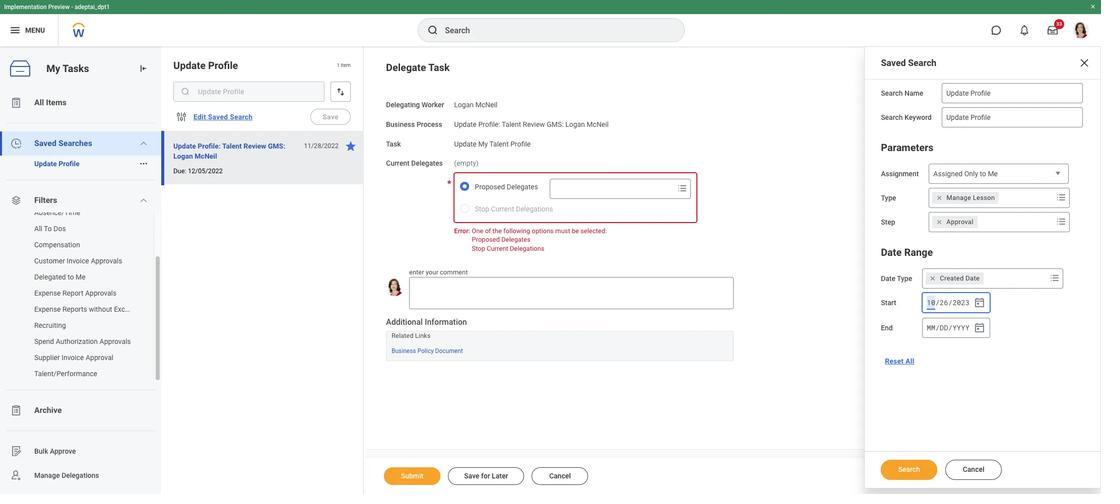Task type: vqa. For each thing, say whether or not it's contained in the screenshot.
1st Tax from the bottom of the Dialog containing Itemization
no



Task type: locate. For each thing, give the bounding box(es) containing it.
delegates up the following
[[507, 183, 538, 191]]

implementation preview -   adeptai_dpt1
[[4, 4, 110, 11]]

0 horizontal spatial me
[[76, 273, 86, 281]]

report
[[63, 289, 83, 298]]

0 vertical spatial delegates
[[411, 159, 443, 168]]

1 vertical spatial to
[[68, 273, 74, 281]]

1 vertical spatial my
[[479, 140, 488, 148]]

profile: up 12/05/2022
[[198, 142, 221, 150]]

0 horizontal spatial delegations
[[62, 472, 99, 480]]

expense reports without exceptions
[[34, 306, 148, 314]]

x small image
[[935, 217, 945, 227]]

1 horizontal spatial current
[[487, 245, 509, 253]]

profile:
[[479, 120, 501, 128], [198, 142, 221, 150]]

expense reports without exceptions button
[[0, 302, 148, 318]]

1 horizontal spatial delegations
[[510, 245, 545, 253]]

x small image inside created date, press delete to clear value. option
[[928, 274, 939, 284]]

update profile up search icon
[[173, 60, 238, 72]]

1 vertical spatial expense
[[34, 306, 61, 314]]

0 horizontal spatial saved
[[34, 139, 56, 148]]

1 horizontal spatial my
[[479, 140, 488, 148]]

(empty)
[[454, 159, 479, 168]]

1 vertical spatial all
[[34, 225, 42, 233]]

update profile: talent review gms: logan mcneil element
[[454, 118, 609, 128]]

business
[[386, 120, 415, 128], [392, 348, 416, 355]]

inbox large image
[[1048, 25, 1058, 35]]

1 vertical spatial current
[[487, 245, 509, 253]]

related
[[392, 332, 414, 340]]

to up "expense report approvals" button
[[68, 273, 74, 281]]

0 horizontal spatial logan
[[173, 152, 193, 160]]

reports
[[63, 306, 87, 314]]

1 horizontal spatial manage
[[947, 194, 972, 202]]

invoice for approval
[[62, 354, 84, 362]]

employee's photo (logan mcneil) image
[[386, 279, 404, 297]]

0 horizontal spatial mcneil
[[195, 152, 217, 160]]

proposed inside the error: one of the following options must be selected: proposed delegates stop current delegations
[[472, 236, 500, 244]]

implementation preview -   adeptai_dpt1 banner
[[0, 0, 1102, 46]]

0 vertical spatial current
[[386, 159, 410, 168]]

1 chevron down image from the top
[[140, 140, 148, 148]]

2 vertical spatial delegates
[[502, 236, 531, 244]]

prompts image
[[1056, 216, 1068, 228], [1049, 272, 1062, 284]]

chevron down image inside saved searches "dropdown button"
[[140, 140, 148, 148]]

0 vertical spatial approvals
[[91, 257, 122, 265]]

name
[[905, 89, 924, 97]]

approvals down without
[[100, 338, 131, 346]]

saved inside dialog
[[881, 57, 906, 68]]

invoice
[[67, 257, 89, 265], [62, 354, 84, 362]]

parameters group
[[881, 140, 1085, 232]]

manage
[[947, 194, 972, 202], [34, 472, 60, 480]]

manage inside option
[[947, 194, 972, 202]]

current inside the error: one of the following options must be selected: proposed delegates stop current delegations
[[487, 245, 509, 253]]

business policy document link
[[392, 346, 463, 355]]

absence/time button
[[0, 205, 144, 221]]

approval right x small image in the top of the page
[[947, 218, 974, 226]]

type
[[881, 194, 897, 202], [898, 275, 913, 283]]

date right created
[[966, 275, 980, 282]]

star image
[[345, 140, 357, 152]]

date up date type
[[881, 247, 902, 259]]

my left tasks
[[46, 62, 60, 74]]

user plus image
[[10, 470, 22, 482]]

1 vertical spatial delegations
[[62, 472, 99, 480]]

configure image
[[175, 111, 188, 123]]

manage lesson element
[[947, 194, 996, 203]]

business down delegating
[[386, 120, 415, 128]]

0 horizontal spatial to
[[68, 273, 74, 281]]

update profile: talent review gms: logan mcneil up 12/05/2022
[[173, 142, 285, 160]]

me inside popup button
[[988, 170, 998, 178]]

delegating worker
[[386, 101, 444, 109]]

update my talent profile
[[454, 140, 531, 148]]

current down business process
[[386, 159, 410, 168]]

0 horizontal spatial update profile
[[34, 160, 80, 168]]

0 horizontal spatial profile
[[59, 160, 80, 168]]

0 vertical spatial type
[[881, 194, 897, 202]]

profile inside item list element
[[208, 60, 238, 72]]

current
[[386, 159, 410, 168], [487, 245, 509, 253]]

/ right 26
[[949, 298, 953, 307]]

update profile: talent review gms: logan mcneil up 'update my talent profile' element
[[454, 120, 609, 128]]

update down logan mcneil
[[454, 120, 477, 128]]

created date
[[941, 275, 980, 282]]

update profile down saved searches
[[34, 160, 80, 168]]

0 vertical spatial me
[[988, 170, 998, 178]]

me inside button
[[76, 273, 86, 281]]

delegates inside the error: one of the following options must be selected: proposed delegates stop current delegations
[[502, 236, 531, 244]]

2 horizontal spatial saved
[[881, 57, 906, 68]]

proposed down of
[[472, 236, 500, 244]]

chevron down image inside filters 'dropdown button'
[[140, 197, 148, 205]]

manage up approval element
[[947, 194, 972, 202]]

delegates down the following
[[502, 236, 531, 244]]

created date, press delete to clear value. option
[[926, 273, 984, 285]]

0 vertical spatial saved
[[881, 57, 906, 68]]

all items button
[[0, 91, 161, 115]]

0 vertical spatial review
[[523, 120, 545, 128]]

authorization
[[56, 338, 98, 346]]

saved right edit on the left of the page
[[208, 113, 228, 121]]

update inside update profile: talent review gms: logan mcneil
[[173, 142, 196, 150]]

to right only on the right top of the page
[[980, 170, 987, 178]]

approve
[[50, 448, 76, 456]]

/ right mm
[[936, 323, 940, 333]]

0 vertical spatial approval
[[947, 218, 974, 226]]

all right reset
[[906, 358, 915, 366]]

edit saved search
[[194, 113, 253, 121]]

customer invoice approvals button
[[0, 253, 144, 269]]

business down related
[[392, 348, 416, 355]]

clipboard image left all items
[[10, 97, 22, 109]]

0 vertical spatial update profile: talent review gms: logan mcneil
[[454, 120, 609, 128]]

manage inside my tasks element
[[34, 472, 60, 480]]

manage down bulk
[[34, 472, 60, 480]]

0 vertical spatial chevron down image
[[140, 140, 148, 148]]

business policy document
[[392, 348, 463, 355]]

1 vertical spatial prompts image
[[1049, 272, 1062, 284]]

search for search keyword
[[881, 113, 903, 122]]

date up start
[[881, 275, 896, 283]]

update up due:
[[173, 142, 196, 150]]

10 / 26 / 2023
[[927, 298, 970, 307]]

manage delegations
[[34, 472, 99, 480]]

delegations down bulk approve link
[[62, 472, 99, 480]]

update
[[173, 60, 206, 72], [454, 120, 477, 128], [454, 140, 477, 148], [173, 142, 196, 150], [34, 160, 57, 168]]

Search Name text field
[[942, 83, 1084, 103]]

delegations down the following
[[510, 245, 545, 253]]

0 vertical spatial invoice
[[67, 257, 89, 265]]

delegates down process
[[411, 159, 443, 168]]

date inside option
[[966, 275, 980, 282]]

all inside the 'all items' button
[[34, 98, 44, 107]]

1 vertical spatial proposed
[[472, 236, 500, 244]]

invoice for approvals
[[67, 257, 89, 265]]

update my talent profile element
[[454, 138, 531, 148]]

prompts image
[[677, 183, 689, 195], [1056, 192, 1068, 204]]

date range button
[[881, 247, 934, 259]]

search
[[909, 57, 937, 68], [881, 89, 903, 97], [230, 113, 253, 121], [881, 113, 903, 122], [899, 466, 921, 474]]

saved inside "dropdown button"
[[34, 139, 56, 148]]

0 horizontal spatial manage
[[34, 472, 60, 480]]

update down saved searches
[[34, 160, 57, 168]]

x small image
[[935, 193, 945, 203], [928, 274, 939, 284]]

2 vertical spatial all
[[906, 358, 915, 366]]

1 vertical spatial mcneil
[[587, 120, 609, 128]]

1 list from the top
[[0, 91, 161, 488]]

approvals up without
[[85, 289, 117, 298]]

1 vertical spatial saved
[[208, 113, 228, 121]]

1 vertical spatial approval
[[86, 354, 113, 362]]

task right delegate
[[429, 62, 450, 74]]

delegates
[[411, 159, 443, 168], [507, 183, 538, 191], [502, 236, 531, 244]]

talent inside button
[[222, 142, 242, 150]]

2 vertical spatial logan
[[173, 152, 193, 160]]

approval down spend authorization approvals
[[86, 354, 113, 362]]

all inside all to dos button
[[34, 225, 42, 233]]

1 vertical spatial delegates
[[507, 183, 538, 191]]

delegations inside the error: one of the following options must be selected: proposed delegates stop current delegations
[[510, 245, 545, 253]]

0 horizontal spatial approval
[[86, 354, 113, 362]]

1 horizontal spatial to
[[980, 170, 987, 178]]

1 expense from the top
[[34, 289, 61, 298]]

chevron down image for filters
[[140, 197, 148, 205]]

x small image left created
[[928, 274, 939, 284]]

filters button
[[0, 189, 161, 213]]

spend authorization approvals
[[34, 338, 131, 346]]

1 vertical spatial clipboard image
[[10, 405, 22, 417]]

customer invoice approvals
[[34, 257, 122, 265]]

1 horizontal spatial update profile: talent review gms: logan mcneil
[[454, 120, 609, 128]]

close environment banner image
[[1091, 4, 1097, 10]]

search for search
[[899, 466, 921, 474]]

task down business process
[[386, 140, 401, 148]]

0 vertical spatial business
[[386, 120, 415, 128]]

0 vertical spatial mcneil
[[476, 101, 498, 109]]

invoice up delegated to me button
[[67, 257, 89, 265]]

1 horizontal spatial approval
[[947, 218, 974, 226]]

x small image for type
[[935, 193, 945, 203]]

approvals for spend authorization approvals
[[100, 338, 131, 346]]

update inside 'update my talent profile' element
[[454, 140, 477, 148]]

expense down delegated
[[34, 289, 61, 298]]

saved searches
[[34, 139, 92, 148]]

update up (empty)
[[454, 140, 477, 148]]

proposed down (empty)
[[475, 183, 505, 191]]

update inside update profile: talent review gms: logan mcneil element
[[454, 120, 477, 128]]

1 horizontal spatial update profile
[[173, 60, 238, 72]]

talent down the edit saved search
[[222, 142, 242, 150]]

compensation
[[34, 241, 80, 249]]

0 vertical spatial profile
[[208, 60, 238, 72]]

2 list from the top
[[0, 205, 161, 382]]

2 expense from the top
[[34, 306, 61, 314]]

talent up 'update my talent profile' element
[[502, 120, 521, 128]]

my tasks element
[[0, 46, 161, 495]]

lesson
[[973, 194, 996, 202]]

end group
[[923, 318, 991, 338]]

x image
[[1079, 57, 1091, 69]]

0 vertical spatial gms:
[[547, 120, 564, 128]]

me down customer invoice approvals
[[76, 273, 86, 281]]

2 chevron down image from the top
[[140, 197, 148, 205]]

2 vertical spatial saved
[[34, 139, 56, 148]]

related links
[[392, 332, 431, 340]]

all left to
[[34, 225, 42, 233]]

1 horizontal spatial prompts image
[[1056, 192, 1068, 204]]

calendar image
[[974, 297, 986, 309]]

saved up search name
[[881, 57, 906, 68]]

approvals up delegated to me button
[[91, 257, 122, 265]]

business inside additional information 'region'
[[392, 348, 416, 355]]

business for business policy document
[[392, 348, 416, 355]]

search keyword
[[881, 113, 932, 122]]

2 clipboard image from the top
[[10, 405, 22, 417]]

review down the edit saved search
[[244, 142, 266, 150]]

notifications large image
[[1020, 25, 1030, 35]]

error:
[[454, 227, 470, 235]]

0 vertical spatial clipboard image
[[10, 97, 22, 109]]

profile: up 'update my talent profile' element
[[479, 120, 501, 128]]

1 vertical spatial review
[[244, 142, 266, 150]]

None text field
[[173, 82, 325, 102]]

cancel
[[963, 466, 985, 474]]

delegates for current delegates
[[411, 159, 443, 168]]

profile logan mcneil element
[[1067, 19, 1096, 41]]

proposed
[[475, 183, 505, 191], [472, 236, 500, 244]]

manage lesson, press delete to clear value. option
[[933, 192, 1000, 204]]

1 horizontal spatial profile:
[[479, 120, 501, 128]]

1 vertical spatial update profile: talent review gms: logan mcneil
[[173, 142, 285, 160]]

update profile
[[173, 60, 238, 72], [34, 160, 80, 168]]

0 vertical spatial all
[[34, 98, 44, 107]]

1 horizontal spatial me
[[988, 170, 998, 178]]

1 vertical spatial approvals
[[85, 289, 117, 298]]

0 vertical spatial manage
[[947, 194, 972, 202]]

2 vertical spatial mcneil
[[195, 152, 217, 160]]

me right only on the right top of the page
[[988, 170, 998, 178]]

expense for expense report approvals
[[34, 289, 61, 298]]

1 vertical spatial x small image
[[928, 274, 939, 284]]

spend authorization approvals button
[[0, 334, 144, 350]]

talent for business process
[[502, 120, 521, 128]]

supplier invoice approval
[[34, 354, 113, 362]]

1 vertical spatial manage
[[34, 472, 60, 480]]

1 clipboard image from the top
[[10, 97, 22, 109]]

2 horizontal spatial logan
[[566, 120, 585, 128]]

prompts image for proposed delegates
[[677, 183, 689, 195]]

x small image inside manage lesson, press delete to clear value. option
[[935, 193, 945, 203]]

to
[[44, 225, 52, 233]]

1 horizontal spatial task
[[429, 62, 450, 74]]

type up the step
[[881, 194, 897, 202]]

1
[[337, 63, 340, 68]]

0 vertical spatial x small image
[[935, 193, 945, 203]]

/
[[936, 298, 940, 307], [949, 298, 953, 307], [936, 323, 940, 333], [949, 323, 953, 333]]

edit saved search button
[[190, 107, 257, 127]]

rename image
[[10, 446, 22, 458]]

talent down update profile: talent review gms: logan mcneil element
[[490, 140, 509, 148]]

1 vertical spatial type
[[898, 275, 913, 283]]

1 horizontal spatial gms:
[[547, 120, 564, 128]]

clipboard image inside the archive button
[[10, 405, 22, 417]]

1 vertical spatial chevron down image
[[140, 197, 148, 205]]

1 vertical spatial gms:
[[268, 142, 285, 150]]

0 horizontal spatial type
[[881, 194, 897, 202]]

1 vertical spatial me
[[76, 273, 86, 281]]

0 horizontal spatial gms:
[[268, 142, 285, 150]]

list containing absence/time
[[0, 205, 161, 382]]

dialog
[[865, 46, 1102, 489]]

0 vertical spatial prompts image
[[1056, 216, 1068, 228]]

2 vertical spatial approvals
[[100, 338, 131, 346]]

0 vertical spatial update profile
[[173, 60, 238, 72]]

0 vertical spatial profile:
[[479, 120, 501, 128]]

date range group
[[881, 245, 1085, 339]]

archive button
[[0, 399, 161, 423]]

saved right the clock check icon
[[34, 139, 56, 148]]

review up 'update my talent profile' element
[[523, 120, 545, 128]]

1 horizontal spatial type
[[898, 275, 913, 283]]

1 horizontal spatial saved
[[208, 113, 228, 121]]

document
[[435, 348, 463, 355]]

manage lesson
[[947, 194, 996, 202]]

Search field
[[550, 180, 674, 198]]

assigned only to me button
[[929, 164, 1070, 185]]

delegates for proposed delegates
[[507, 183, 538, 191]]

12/05/2022
[[188, 167, 223, 175]]

prompts image inside parameters group
[[1056, 216, 1068, 228]]

clipboard image
[[10, 97, 22, 109], [10, 405, 22, 417]]

2023
[[953, 298, 970, 307]]

business for business process
[[386, 120, 415, 128]]

1 vertical spatial invoice
[[62, 354, 84, 362]]

all inside the reset all button
[[906, 358, 915, 366]]

review
[[523, 120, 545, 128], [244, 142, 266, 150]]

prompts image for date type
[[1049, 272, 1062, 284]]

tasks
[[63, 62, 89, 74]]

0 horizontal spatial review
[[244, 142, 266, 150]]

invoice down the spend authorization approvals button
[[62, 354, 84, 362]]

all for all to dos
[[34, 225, 42, 233]]

update profile: talent review gms: logan mcneil
[[454, 120, 609, 128], [173, 142, 285, 160]]

action bar region
[[364, 458, 1102, 495]]

mcneil inside update profile: talent review gms: logan mcneil button
[[195, 152, 217, 160]]

my up (empty)
[[479, 140, 488, 148]]

assigned
[[934, 170, 963, 178]]

update inside update profile button
[[34, 160, 57, 168]]

approval inside supplier invoice approval button
[[86, 354, 113, 362]]

mm
[[927, 323, 936, 333]]

proposed delegates
[[475, 183, 538, 191]]

clipboard image inside the 'all items' button
[[10, 97, 22, 109]]

implementation
[[4, 4, 47, 11]]

date range
[[881, 247, 934, 259]]

1 vertical spatial business
[[392, 348, 416, 355]]

0 horizontal spatial profile:
[[198, 142, 221, 150]]

type down date range
[[898, 275, 913, 283]]

1 vertical spatial update profile
[[34, 160, 80, 168]]

0 vertical spatial logan
[[454, 101, 474, 109]]

expense up the recruiting
[[34, 306, 61, 314]]

x small image up x small image in the top of the page
[[935, 193, 945, 203]]

0 vertical spatial expense
[[34, 289, 61, 298]]

1 vertical spatial profile
[[511, 140, 531, 148]]

chevron down image
[[140, 140, 148, 148], [140, 197, 148, 205]]

approval
[[947, 218, 974, 226], [86, 354, 113, 362]]

0 horizontal spatial update profile: talent review gms: logan mcneil
[[173, 142, 285, 160]]

1 vertical spatial task
[[386, 140, 401, 148]]

clipboard image left "archive"
[[10, 405, 22, 417]]

/ right 'dd'
[[949, 323, 953, 333]]

0 vertical spatial to
[[980, 170, 987, 178]]

all left items
[[34, 98, 44, 107]]

1 horizontal spatial logan
[[454, 101, 474, 109]]

current down the
[[487, 245, 509, 253]]

update profile button
[[0, 156, 135, 172]]

1 vertical spatial profile:
[[198, 142, 221, 150]]

manage for manage delegations
[[34, 472, 60, 480]]

date for date type
[[881, 275, 896, 283]]

list
[[0, 91, 161, 488], [0, 205, 161, 382]]



Task type: describe. For each thing, give the bounding box(es) containing it.
update profile inside item list element
[[173, 60, 238, 72]]

my tasks
[[46, 62, 89, 74]]

type inside parameters group
[[881, 194, 897, 202]]

clipboard image for all items
[[10, 97, 22, 109]]

10
[[927, 298, 936, 307]]

prompts image for type
[[1056, 192, 1068, 204]]

date type
[[881, 275, 913, 283]]

mm / dd / yyyy
[[927, 323, 970, 333]]

absence/time
[[34, 209, 80, 217]]

update profile inside button
[[34, 160, 80, 168]]

bulk
[[34, 448, 48, 456]]

expense report approvals
[[34, 289, 117, 298]]

search image
[[181, 87, 191, 97]]

current delegates
[[386, 159, 443, 168]]

all for all items
[[34, 98, 44, 107]]

delegate task
[[386, 62, 450, 74]]

approval, press delete to clear value. option
[[933, 216, 978, 228]]

date for date range
[[881, 247, 902, 259]]

0 vertical spatial my
[[46, 62, 60, 74]]

bulk approve
[[34, 448, 76, 456]]

saved inside button
[[208, 113, 228, 121]]

expense report approvals button
[[0, 285, 144, 302]]

approvals for customer invoice approvals
[[91, 257, 122, 265]]

process
[[417, 120, 442, 128]]

saved for saved search
[[881, 57, 906, 68]]

supplier invoice approval button
[[0, 350, 144, 366]]

0 horizontal spatial current
[[386, 159, 410, 168]]

1 horizontal spatial review
[[523, 120, 545, 128]]

logan mcneil
[[454, 101, 498, 109]]

update profile: talent review gms: logan mcneil button
[[173, 140, 299, 162]]

to inside popup button
[[980, 170, 987, 178]]

calendar image
[[974, 322, 986, 334]]

start
[[881, 299, 897, 307]]

search inside item list element
[[230, 113, 253, 121]]

additional information
[[386, 317, 467, 327]]

0 vertical spatial task
[[429, 62, 450, 74]]

0 vertical spatial proposed
[[475, 183, 505, 191]]

chevron down image for saved searches
[[140, 140, 148, 148]]

additional information region
[[386, 317, 734, 361]]

keyword
[[905, 113, 932, 122]]

error: one of the following options must be selected: proposed delegates stop current delegations
[[454, 227, 609, 253]]

search name
[[881, 89, 924, 97]]

customer
[[34, 257, 65, 265]]

enter your comment text field
[[409, 277, 734, 309]]

2 horizontal spatial profile
[[511, 140, 531, 148]]

gms: inside update profile: talent review gms: logan mcneil
[[268, 142, 285, 150]]

manage for manage lesson
[[947, 194, 972, 202]]

dos
[[54, 225, 66, 233]]

delegations inside my tasks element
[[62, 472, 99, 480]]

profile inside button
[[59, 160, 80, 168]]

information
[[425, 317, 467, 327]]

saved search
[[881, 57, 937, 68]]

of
[[485, 227, 491, 235]]

1 vertical spatial logan
[[566, 120, 585, 128]]

profile: inside update profile: talent review gms: logan mcneil
[[198, 142, 221, 150]]

exceptions
[[114, 306, 148, 314]]

search for search name
[[881, 89, 903, 97]]

dd
[[940, 323, 949, 333]]

compensation button
[[0, 237, 144, 253]]

save button
[[311, 109, 351, 125]]

11/28/2022
[[304, 142, 339, 150]]

clock check image
[[10, 138, 22, 150]]

perspective image
[[10, 195, 22, 207]]

saved for saved searches
[[34, 139, 56, 148]]

list containing all items
[[0, 91, 161, 488]]

expense for expense reports without exceptions
[[34, 306, 61, 314]]

must
[[556, 227, 571, 235]]

item list element
[[161, 46, 364, 495]]

item
[[341, 63, 351, 68]]

dialog containing parameters
[[865, 46, 1102, 489]]

one
[[472, 227, 484, 235]]

range
[[905, 247, 934, 259]]

-
[[71, 4, 73, 11]]

recruiting button
[[0, 318, 144, 334]]

save
[[323, 113, 339, 121]]

update up search icon
[[173, 60, 206, 72]]

review inside update profile: talent review gms: logan mcneil
[[244, 142, 266, 150]]

stop
[[472, 245, 485, 253]]

assigned only to me
[[934, 170, 998, 178]]

preview
[[48, 4, 70, 11]]

delegated to me
[[34, 273, 86, 281]]

mcneil inside update profile: talent review gms: logan mcneil element
[[587, 120, 609, 128]]

Search Keyword text field
[[942, 107, 1084, 128]]

saved searches button
[[0, 132, 161, 156]]

talent for task
[[490, 140, 509, 148]]

approvals for expense report approvals
[[85, 289, 117, 298]]

clipboard image for archive
[[10, 405, 22, 417]]

parameters
[[881, 142, 934, 154]]

adeptai_dpt1
[[75, 4, 110, 11]]

only
[[965, 170, 979, 178]]

spend
[[34, 338, 54, 346]]

manage delegations link
[[0, 464, 161, 488]]

items
[[46, 98, 67, 107]]

comment
[[440, 269, 468, 276]]

all to dos button
[[0, 221, 144, 237]]

reset all
[[886, 358, 915, 366]]

start group
[[923, 293, 991, 313]]

be
[[572, 227, 579, 235]]

update profile: talent review gms: logan mcneil inside button
[[173, 142, 285, 160]]

created date element
[[941, 274, 980, 283]]

mcneil inside logan mcneil element
[[476, 101, 498, 109]]

delegated to me button
[[0, 269, 144, 285]]

bulk approve link
[[0, 440, 161, 464]]

due:
[[173, 167, 186, 175]]

the
[[493, 227, 502, 235]]

your
[[426, 269, 439, 276]]

edit
[[194, 113, 206, 121]]

approval element
[[947, 218, 974, 227]]

recruiting
[[34, 322, 66, 330]]

/ right 10
[[936, 298, 940, 307]]

none text field inside item list element
[[173, 82, 325, 102]]

all items
[[34, 98, 67, 107]]

approval inside "approval, press delete to clear value." option
[[947, 218, 974, 226]]

logan mcneil element
[[454, 99, 498, 109]]

selected:
[[581, 227, 607, 235]]

links
[[415, 332, 431, 340]]

to inside button
[[68, 273, 74, 281]]

due: 12/05/2022
[[173, 167, 223, 175]]

search image
[[427, 24, 439, 36]]

delegate
[[386, 62, 426, 74]]

talent/performance button
[[0, 366, 144, 382]]

delegating
[[386, 101, 420, 109]]

1 item
[[337, 63, 351, 68]]

transformation import image
[[138, 64, 148, 74]]

logan inside button
[[173, 152, 193, 160]]

enter your comment
[[409, 269, 468, 276]]

0 horizontal spatial task
[[386, 140, 401, 148]]

end
[[881, 324, 893, 332]]

all to dos
[[34, 225, 66, 233]]

prompts image for step
[[1056, 216, 1068, 228]]

additional
[[386, 317, 423, 327]]

x small image for date type
[[928, 274, 939, 284]]

parameters button
[[881, 142, 934, 154]]

business process
[[386, 120, 442, 128]]

talent/performance
[[34, 370, 97, 378]]

type inside date range group
[[898, 275, 913, 283]]

delegated
[[34, 273, 66, 281]]

cancel button
[[946, 460, 1002, 481]]

following
[[504, 227, 531, 235]]



